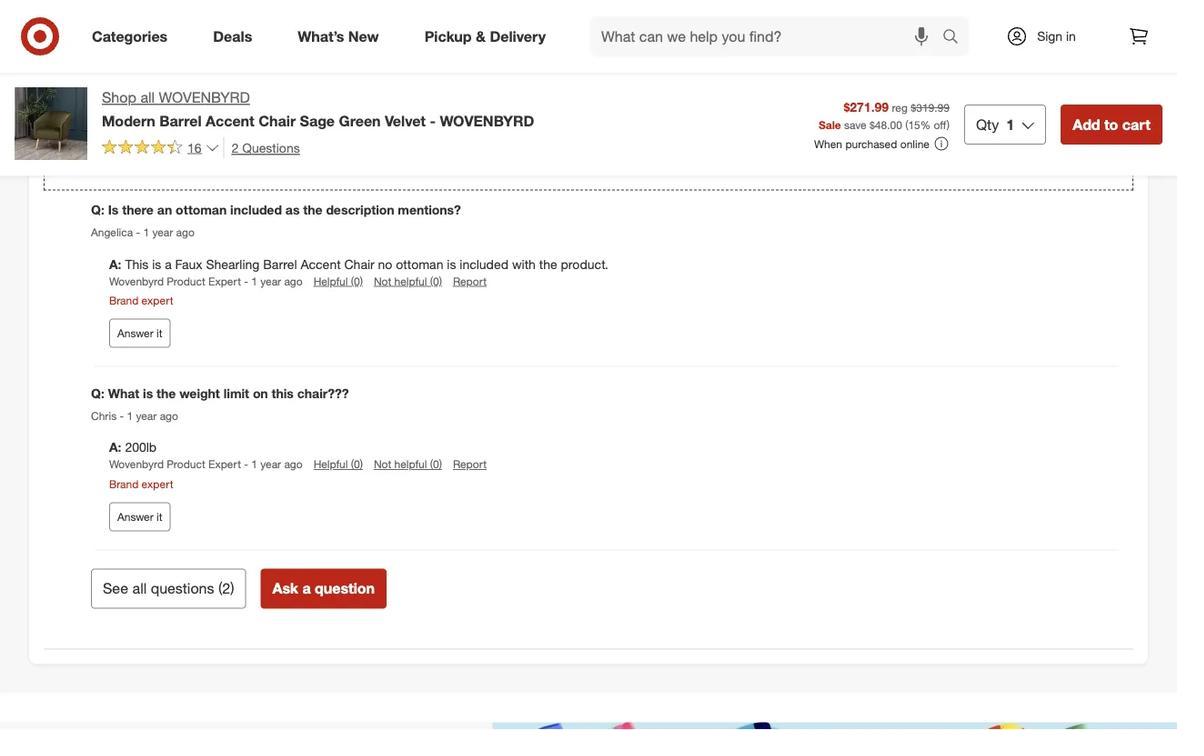 Task type: vqa. For each thing, say whether or not it's contained in the screenshot.
rightmost $29.99
no



Task type: locate. For each thing, give the bounding box(es) containing it.
1 wovenbyrd product expert - 1 year ago from the top
[[109, 274, 303, 288]]

q: up the "chris"
[[91, 386, 104, 401]]

when purchased online
[[815, 137, 930, 151]]

barrel
[[160, 112, 202, 130], [263, 256, 297, 272]]

answer it
[[117, 327, 162, 340], [117, 511, 162, 524]]

add
[[1073, 115, 1101, 133]]

this
[[272, 386, 294, 401]]

) right %
[[947, 118, 950, 131]]

not
[[374, 274, 392, 288], [374, 458, 392, 472]]

2 answer it button from the top
[[109, 503, 171, 532]]

this left item
[[131, 73, 155, 88]]

0 horizontal spatial wovenbyrd
[[159, 89, 250, 107]]

the right the with
[[540, 256, 558, 272]]

1 vertical spatial answer it button
[[109, 503, 171, 532]]

2 horizontal spatial the
[[540, 256, 558, 272]]

2 vertical spatial the
[[157, 386, 176, 401]]

0 vertical spatial accent
[[206, 112, 255, 130]]

2 expert from the top
[[142, 477, 173, 491]]

pickup & delivery link
[[409, 16, 569, 56]]

q:
[[91, 202, 104, 218], [91, 386, 104, 401]]

categories
[[92, 27, 168, 45]]

0 vertical spatial not helpful  (0) button
[[374, 273, 442, 289]]

0 vertical spatial )
[[947, 118, 950, 131]]

1 vertical spatial included
[[460, 256, 509, 272]]

helpful
[[395, 274, 427, 288], [395, 458, 427, 472]]

1 vertical spatial helpful
[[395, 458, 427, 472]]

2 report button from the top
[[453, 457, 487, 473]]

its
[[234, 73, 247, 88]]

0 horizontal spatial barrel
[[160, 112, 202, 130]]

is inside q: what is the weight limit on this chair??? chris - 1 year ago
[[143, 386, 153, 401]]

to
[[1105, 115, 1119, 133]]

0 vertical spatial 2
[[232, 140, 239, 156]]

ottoman right no
[[396, 256, 444, 272]]

1 not helpful  (0) from the top
[[374, 274, 442, 288]]

expert for this
[[142, 293, 173, 307]]

1 vertical spatial expert
[[142, 477, 173, 491]]

is
[[108, 202, 119, 218]]

description
[[326, 202, 395, 218]]

included
[[230, 202, 282, 218], [460, 256, 509, 272]]

2 answer it from the top
[[117, 511, 162, 524]]

not helpful  (0)
[[374, 274, 442, 288], [374, 458, 442, 472]]

ago
[[176, 226, 195, 240], [284, 274, 303, 288], [160, 410, 178, 423], [284, 458, 303, 472]]

not for chair???
[[374, 458, 392, 472]]

1 vertical spatial expert
[[209, 458, 241, 472]]

wovenbyrd down ·
[[440, 112, 535, 130]]

0 vertical spatial brand expert
[[109, 293, 173, 307]]

0 vertical spatial product
[[167, 274, 206, 288]]

a right ask
[[303, 580, 311, 598]]

1 vertical spatial ottoman
[[396, 256, 444, 272]]

what's new
[[298, 27, 379, 45]]

helpful  (0) button down the a: this is a faux shearling barrel accent chair no ottoman is included with the product.
[[314, 273, 363, 289]]

is for a: this is a faux shearling barrel accent chair no ottoman is included with the product.
[[152, 256, 161, 272]]

0 horizontal spatial in
[[220, 73, 230, 88]]

( inside $271.99 reg $319.99 sale save $ 48.00 ( 15 % off )
[[906, 118, 909, 131]]

1 vertical spatial accent
[[301, 256, 341, 272]]

2 left questions
[[232, 140, 239, 156]]

expert for ottoman
[[209, 274, 241, 288]]

1 vertical spatial wovenbyrd
[[440, 112, 535, 130]]

1 vertical spatial brand
[[109, 477, 139, 491]]

2 brand expert from the top
[[109, 477, 173, 491]]

- right the "chris"
[[120, 410, 124, 423]]

0 vertical spatial this
[[131, 73, 155, 88]]

product for 200lb
[[167, 458, 206, 472]]

0 horizontal spatial chair
[[259, 112, 296, 130]]

brand expert for 200lb
[[109, 477, 173, 491]]

1 horizontal spatial chair
[[345, 256, 375, 272]]

0 horizontal spatial a
[[165, 256, 172, 272]]

not helpful  (0) for chair???
[[374, 458, 442, 472]]

1 vertical spatial all
[[132, 580, 147, 598]]

2 it from the top
[[157, 511, 162, 524]]

$
[[870, 118, 876, 131]]

wovenbyrd product expert - 1 year ago for this
[[109, 274, 303, 288]]

product down q: what is the weight limit on this chair??? chris - 1 year ago
[[167, 458, 206, 472]]

brand for 200lb
[[109, 477, 139, 491]]

0 vertical spatial the
[[303, 202, 323, 218]]

accent down q: is there an ottoman included as the description mentions? angelica - 1 year ago
[[301, 256, 341, 272]]

1 vertical spatial product
[[167, 458, 206, 472]]

0 vertical spatial a
[[165, 256, 172, 272]]

answer it button down 200lb
[[109, 503, 171, 532]]

included inside q: is there an ottoman included as the description mentions? angelica - 1 year ago
[[230, 202, 282, 218]]

helpful  (0) down chair???
[[314, 458, 363, 472]]

- right velvet
[[430, 112, 436, 130]]

accent
[[206, 112, 255, 130], [301, 256, 341, 272]]

1 helpful from the top
[[395, 274, 427, 288]]

ago inside q: what is the weight limit on this chair??? chris - 1 year ago
[[160, 410, 178, 423]]

) inside $271.99 reg $319.99 sale save $ 48.00 ( 15 % off )
[[947, 118, 950, 131]]

a: 200lb
[[109, 440, 157, 456]]

(
[[906, 118, 909, 131], [218, 580, 222, 598]]

0 vertical spatial wovenbyrd product expert - 1 year ago
[[109, 274, 303, 288]]

0 vertical spatial a:
[[109, 256, 122, 272]]

0 vertical spatial answer it
[[117, 327, 162, 340]]

the
[[303, 202, 323, 218], [540, 256, 558, 272], [157, 386, 176, 401]]

a left 'faux'
[[165, 256, 172, 272]]

shop all wovenbyrd modern barrel accent chair sage green velvet - wovenbyrd
[[102, 89, 535, 130]]

answer up the what
[[117, 327, 154, 340]]

1 vertical spatial chair
[[345, 256, 375, 272]]

0 vertical spatial brand
[[109, 293, 139, 307]]

- down shearling at the left of the page
[[244, 274, 248, 288]]

0 vertical spatial answer
[[117, 327, 154, 340]]

0 vertical spatial answer it button
[[109, 319, 171, 348]]

1 not helpful  (0) button from the top
[[374, 273, 442, 289]]

1 vertical spatial not helpful  (0) button
[[374, 457, 442, 473]]

1 vertical spatial this
[[125, 256, 149, 272]]

2 not helpful  (0) button from the top
[[374, 457, 442, 473]]

1 report from the top
[[453, 274, 487, 288]]

0 horizontal spatial the
[[157, 386, 176, 401]]

1 it from the top
[[157, 327, 162, 340]]

this
[[131, 73, 155, 88], [125, 256, 149, 272]]

barrel down q: is there an ottoman included as the description mentions? angelica - 1 year ago
[[263, 256, 297, 272]]

2 report from the top
[[453, 458, 487, 472]]

a: left 200lb
[[109, 440, 122, 456]]

0 horizontal spatial ottoman
[[176, 202, 227, 218]]

2 right questions
[[222, 580, 230, 598]]

0 horizontal spatial (
[[218, 580, 222, 598]]

included left the with
[[460, 256, 509, 272]]

1 product from the top
[[167, 274, 206, 288]]

2 wovenbyrd from the top
[[109, 458, 164, 472]]

0 vertical spatial (
[[906, 118, 909, 131]]

( right 48.00
[[906, 118, 909, 131]]

answer it button up the what
[[109, 319, 171, 348]]

helpful down chair???
[[314, 458, 348, 472]]

helpful  (0) for chair???
[[314, 458, 363, 472]]

off
[[934, 118, 947, 131]]

0 vertical spatial not helpful  (0)
[[374, 274, 442, 288]]

2 answer from the top
[[117, 511, 154, 524]]

wovenbyrd down angelica
[[109, 274, 164, 288]]

- down there
[[136, 226, 140, 240]]

2 product from the top
[[167, 458, 206, 472]]

1 vertical spatial answer
[[117, 511, 154, 524]]

report
[[453, 274, 487, 288], [453, 458, 487, 472]]

product for this
[[167, 274, 206, 288]]

answer it button for this
[[109, 319, 171, 348]]

accent down "its"
[[206, 112, 255, 130]]

in left "its"
[[220, 73, 230, 88]]

1 vertical spatial )
[[230, 580, 234, 598]]

sage
[[300, 112, 335, 130]]

1 expert from the top
[[209, 274, 241, 288]]

0 vertical spatial helpful  (0) button
[[314, 273, 363, 289]]

0 vertical spatial in
[[1067, 28, 1077, 44]]

answer it down 200lb
[[117, 511, 162, 524]]

(0)
[[351, 274, 363, 288], [430, 274, 442, 288], [351, 458, 363, 472], [430, 458, 442, 472]]

answer it for 200lb
[[117, 511, 162, 524]]

0 horizontal spatial 2
[[222, 580, 230, 598]]

1 vertical spatial wovenbyrd product expert - 1 year ago
[[109, 458, 303, 472]]

1 report button from the top
[[453, 273, 487, 289]]

200lb
[[125, 440, 157, 456]]

wovenbyrd down a: 200lb
[[109, 458, 164, 472]]

is for q: what is the weight limit on this chair??? chris - 1 year ago
[[143, 386, 153, 401]]

no
[[378, 256, 393, 272]]

what's new link
[[282, 16, 402, 56]]

wovenbyrd product expert - 1 year ago for 200lb
[[109, 458, 303, 472]]

$271.99
[[844, 99, 889, 115]]

search button
[[935, 16, 979, 60]]

report button
[[453, 273, 487, 289], [453, 457, 487, 473]]

expert down 200lb
[[142, 477, 173, 491]]

1 horizontal spatial a
[[303, 580, 311, 598]]

chair left no
[[345, 256, 375, 272]]

the left weight
[[157, 386, 176, 401]]

0 vertical spatial barrel
[[160, 112, 202, 130]]

1 answer from the top
[[117, 327, 154, 340]]

wovenbyrd product expert - 1 year ago down q: what is the weight limit on this chair??? chris - 1 year ago
[[109, 458, 303, 472]]

0 vertical spatial included
[[230, 202, 282, 218]]

1 vertical spatial helpful  (0)
[[314, 458, 363, 472]]

( right questions
[[218, 580, 222, 598]]

not helpful  (0) button for description
[[374, 273, 442, 289]]

answer down a: 200lb
[[117, 511, 154, 524]]

year down an
[[152, 226, 173, 240]]

0 vertical spatial ottoman
[[176, 202, 227, 218]]

is right the what
[[143, 386, 153, 401]]

0 vertical spatial expert
[[209, 274, 241, 288]]

chair up questions
[[259, 112, 296, 130]]

product down 'faux'
[[167, 274, 206, 288]]

brand expert down angelica
[[109, 293, 173, 307]]

q: inside q: is there an ottoman included as the description mentions? angelica - 1 year ago
[[91, 202, 104, 218]]

1 vertical spatial a
[[303, 580, 311, 598]]

1 down there
[[143, 226, 149, 240]]

brand down angelica
[[109, 293, 139, 307]]

1 vertical spatial helpful
[[314, 458, 348, 472]]

year down on
[[261, 458, 281, 472]]

0 vertical spatial q:
[[91, 202, 104, 218]]

0 horizontal spatial )
[[230, 580, 234, 598]]

2 helpful  (0) button from the top
[[314, 457, 363, 473]]

details
[[503, 73, 541, 88]]

q: left is
[[91, 202, 104, 218]]

1 vertical spatial a:
[[109, 440, 122, 456]]

1 vertical spatial not
[[374, 458, 392, 472]]

cart
[[1123, 115, 1152, 133]]

wovenbyrd product expert - 1 year ago down 'faux'
[[109, 274, 303, 288]]

1 vertical spatial report
[[453, 458, 487, 472]]

2 q: from the top
[[91, 386, 104, 401]]

year inside q: what is the weight limit on this chair??? chris - 1 year ago
[[136, 410, 157, 423]]

2 not from the top
[[374, 458, 392, 472]]

the right as
[[303, 202, 323, 218]]

2 a: from the top
[[109, 440, 122, 456]]

1 down the what
[[127, 410, 133, 423]]

a: down angelica
[[109, 256, 122, 272]]

q&a
[[91, 151, 128, 172]]

answer it button
[[109, 319, 171, 348], [109, 503, 171, 532]]

%
[[921, 118, 931, 131]]

1 vertical spatial in
[[220, 73, 230, 88]]

included left as
[[230, 202, 282, 218]]

1 brand from the top
[[109, 293, 139, 307]]

report for q: is there an ottoman included as the description mentions?
[[453, 274, 487, 288]]

2 brand from the top
[[109, 477, 139, 491]]

answer
[[117, 327, 154, 340], [117, 511, 154, 524]]

ottoman right an
[[176, 202, 227, 218]]

1 expert from the top
[[142, 293, 173, 307]]

brand expert down 200lb
[[109, 477, 173, 491]]

is left 'faux'
[[152, 256, 161, 272]]

·
[[495, 73, 499, 88]]

accent inside shop all wovenbyrd modern barrel accent chair sage green velvet - wovenbyrd
[[206, 112, 255, 130]]

1 answer it from the top
[[117, 327, 162, 340]]

what's
[[416, 73, 452, 88]]

all right see at the left bottom of page
[[132, 580, 147, 598]]

1 inside q: is there an ottoman included as the description mentions? angelica - 1 year ago
[[143, 226, 149, 240]]

wovenbyrd
[[109, 274, 164, 288], [109, 458, 164, 472]]

1 helpful  (0) button from the top
[[314, 273, 363, 289]]

0 vertical spatial it
[[157, 327, 162, 340]]

0 horizontal spatial accent
[[206, 112, 255, 130]]

1 vertical spatial the
[[540, 256, 558, 272]]

0 vertical spatial all
[[141, 89, 155, 107]]

1 down q: what is the weight limit on this chair??? chris - 1 year ago
[[252, 458, 258, 472]]

1 horizontal spatial ottoman
[[396, 256, 444, 272]]

year up 200lb
[[136, 410, 157, 423]]

it for this
[[157, 327, 162, 340]]

0 vertical spatial chair
[[259, 112, 296, 130]]

16 link
[[102, 137, 220, 160]]

1 horizontal spatial (
[[906, 118, 909, 131]]

in right the sign
[[1067, 28, 1077, 44]]

1 wovenbyrd from the top
[[109, 274, 164, 288]]

ago inside q: is there an ottoman included as the description mentions? angelica - 1 year ago
[[176, 226, 195, 240]]

ottoman
[[176, 202, 227, 218], [396, 256, 444, 272]]

chris
[[91, 410, 117, 423]]

barrel up 16
[[160, 112, 202, 130]]

2 helpful from the top
[[314, 458, 348, 472]]

1 a: from the top
[[109, 256, 122, 272]]

1 vertical spatial answer it
[[117, 511, 162, 524]]

0 horizontal spatial included
[[230, 202, 282, 218]]

expert down an
[[142, 293, 173, 307]]

1 vertical spatial helpful  (0) button
[[314, 457, 363, 473]]

a:
[[109, 256, 122, 272], [109, 440, 122, 456]]

2 expert from the top
[[209, 458, 241, 472]]

is down mentions?
[[447, 256, 456, 272]]

1 vertical spatial wovenbyrd
[[109, 458, 164, 472]]

1 horizontal spatial accent
[[301, 256, 341, 272]]

brand expert
[[109, 293, 173, 307], [109, 477, 173, 491]]

brand down a: 200lb
[[109, 477, 139, 491]]

1 helpful  (0) from the top
[[314, 274, 363, 288]]

product
[[167, 274, 206, 288], [167, 458, 206, 472]]

expert down shearling at the left of the page
[[209, 274, 241, 288]]

wovenbyrd down 'ships'
[[159, 89, 250, 107]]

2 helpful from the top
[[395, 458, 427, 472]]

all for see
[[132, 580, 147, 598]]

0 vertical spatial not
[[374, 274, 392, 288]]

not helpful  (0) button
[[374, 273, 442, 289], [374, 457, 442, 473]]

not for description
[[374, 274, 392, 288]]

wovenbyrd for this is a faux shearling barrel accent chair no ottoman is included with the product.
[[109, 274, 164, 288]]

- inside q: what is the weight limit on this chair??? chris - 1 year ago
[[120, 410, 124, 423]]

helpful  (0) down the a: this is a faux shearling barrel accent chair no ottoman is included with the product.
[[314, 274, 363, 288]]

expert down q: what is the weight limit on this chair??? chris - 1 year ago
[[209, 458, 241, 472]]

purchased
[[846, 137, 898, 151]]

chair
[[259, 112, 296, 130], [345, 256, 375, 272]]

answer for this
[[117, 327, 154, 340]]

0 vertical spatial expert
[[142, 293, 173, 307]]

not helpful  (0) for description
[[374, 274, 442, 288]]

1 vertical spatial q:
[[91, 386, 104, 401]]

2 wovenbyrd product expert - 1 year ago from the top
[[109, 458, 303, 472]]

q: inside q: what is the weight limit on this chair??? chris - 1 year ago
[[91, 386, 104, 401]]

expert
[[142, 293, 173, 307], [142, 477, 173, 491]]

1 not from the top
[[374, 274, 392, 288]]

answer it up the what
[[117, 327, 162, 340]]

this down angelica
[[125, 256, 149, 272]]

year down q: is there an ottoman included as the description mentions? angelica - 1 year ago
[[261, 274, 281, 288]]

it
[[157, 327, 162, 340], [157, 511, 162, 524]]

2 helpful  (0) from the top
[[314, 458, 363, 472]]

all inside shop all wovenbyrd modern barrel accent chair sage green velvet - wovenbyrd
[[141, 89, 155, 107]]

1 vertical spatial barrel
[[263, 256, 297, 272]]

the inside q: what is the weight limit on this chair??? chris - 1 year ago
[[157, 386, 176, 401]]

0 vertical spatial helpful
[[314, 274, 348, 288]]

all right the "shop"
[[141, 89, 155, 107]]

1 vertical spatial it
[[157, 511, 162, 524]]

1 down shearling at the left of the page
[[252, 274, 258, 288]]

ships
[[187, 73, 217, 88]]

0 vertical spatial report button
[[453, 273, 487, 289]]

1 q: from the top
[[91, 202, 104, 218]]

0 vertical spatial helpful
[[395, 274, 427, 288]]

1 helpful from the top
[[314, 274, 348, 288]]

helpful for chair???
[[314, 458, 348, 472]]

0 vertical spatial helpful  (0)
[[314, 274, 363, 288]]

helpful  (0) for description
[[314, 274, 363, 288]]

q&a (2)
[[91, 151, 153, 172]]

helpful down the a: this is a faux shearling barrel accent chair no ottoman is included with the product.
[[314, 274, 348, 288]]

helpful
[[314, 274, 348, 288], [314, 458, 348, 472]]

0 vertical spatial report
[[453, 274, 487, 288]]

helpful  (0) button down chair???
[[314, 457, 363, 473]]

1 vertical spatial report button
[[453, 457, 487, 473]]

1 answer it button from the top
[[109, 319, 171, 348]]

1 vertical spatial not helpful  (0)
[[374, 458, 442, 472]]

1 horizontal spatial )
[[947, 118, 950, 131]]

is
[[152, 256, 161, 272], [447, 256, 456, 272], [143, 386, 153, 401]]

2 not helpful  (0) from the top
[[374, 458, 442, 472]]

wovenbyrd
[[159, 89, 250, 107], [440, 112, 535, 130]]

answer it for this
[[117, 327, 162, 340]]

1 brand expert from the top
[[109, 293, 173, 307]]

) right questions
[[230, 580, 234, 598]]

1 inside q: what is the weight limit on this chair??? chris - 1 year ago
[[127, 410, 133, 423]]

0 vertical spatial wovenbyrd
[[109, 274, 164, 288]]

1 vertical spatial brand expert
[[109, 477, 173, 491]]

limit
[[224, 386, 249, 401]]

- down q: what is the weight limit on this chair??? chris - 1 year ago
[[244, 458, 248, 472]]

1 horizontal spatial the
[[303, 202, 323, 218]]



Task type: describe. For each thing, give the bounding box(es) containing it.
deals
[[213, 27, 252, 45]]

delivery
[[490, 27, 546, 45]]

new
[[349, 27, 379, 45]]

1 horizontal spatial barrel
[[263, 256, 297, 272]]

(2)
[[133, 151, 153, 172]]

categories link
[[76, 16, 190, 56]]

answer for 200lb
[[117, 511, 154, 524]]

details link
[[503, 73, 541, 88]]

wovenbyrd for 200lb
[[109, 458, 164, 472]]

q: is there an ottoman included as the description mentions? angelica - 1 year ago
[[91, 202, 461, 240]]

the inside q: is there an ottoman included as the description mentions? angelica - 1 year ago
[[303, 202, 323, 218]]

q: for q: what is the weight limit on this chair???
[[91, 386, 104, 401]]

weight
[[180, 386, 220, 401]]

expert for weight
[[209, 458, 241, 472]]

all for shop
[[141, 89, 155, 107]]

0 vertical spatial wovenbyrd
[[159, 89, 250, 107]]

a inside button
[[303, 580, 311, 598]]

add to cart button
[[1062, 105, 1163, 145]]

1 horizontal spatial wovenbyrd
[[440, 112, 535, 130]]

angelica
[[91, 226, 133, 240]]

mentions?
[[398, 202, 461, 218]]

not helpful  (0) button for chair???
[[374, 457, 442, 473]]

a: for a: 200lb
[[109, 440, 122, 456]]

1 horizontal spatial in
[[1067, 28, 1077, 44]]

sign in
[[1038, 28, 1077, 44]]

helpful for description
[[395, 274, 427, 288]]

when
[[815, 137, 843, 151]]

answer it button for 200lb
[[109, 503, 171, 532]]

image of modern barrel accent chair sage green velvet - wovenbyrd image
[[15, 87, 87, 160]]

sale
[[819, 118, 842, 131]]

$271.99 reg $319.99 sale save $ 48.00 ( 15 % off )
[[819, 99, 950, 131]]

add to cart
[[1073, 115, 1152, 133]]

qty
[[977, 115, 1000, 133]]

see
[[103, 580, 128, 598]]

helpful  (0) button for chair???
[[314, 457, 363, 473]]

shop
[[102, 89, 136, 107]]

chair???
[[297, 386, 349, 401]]

helpful for chair???
[[395, 458, 427, 472]]

16
[[188, 140, 202, 155]]

2 questions link
[[224, 137, 300, 158]]

inside.
[[455, 73, 492, 88]]

what's
[[298, 27, 344, 45]]

- inside q: is there an ottoman included as the description mentions? angelica - 1 year ago
[[136, 226, 140, 240]]

an
[[157, 202, 172, 218]]

q: what is the weight limit on this chair??? chris - 1 year ago
[[91, 386, 349, 423]]

1 right qty
[[1007, 115, 1015, 133]]

ask a question
[[273, 580, 375, 598]]

sign in link
[[991, 16, 1105, 56]]

year inside q: is there an ottoman included as the description mentions? angelica - 1 year ago
[[152, 226, 173, 240]]

green
[[339, 112, 381, 130]]

report button for q: what is the weight limit on this chair???
[[453, 457, 487, 473]]

deals link
[[198, 16, 275, 56]]

a: for a: this is a faux shearling barrel accent chair no ottoman is included with the product.
[[109, 256, 122, 272]]

1 vertical spatial 2
[[222, 580, 230, 598]]

helpful  (0) button for description
[[314, 273, 363, 289]]

chair inside shop all wovenbyrd modern barrel accent chair sage green velvet - wovenbyrd
[[259, 112, 296, 130]]

ottoman inside q: is there an ottoman included as the description mentions? angelica - 1 year ago
[[176, 202, 227, 218]]

it for 200lb
[[157, 511, 162, 524]]

q: for q: is there an ottoman included as the description mentions?
[[91, 202, 104, 218]]

- inside shop all wovenbyrd modern barrel accent chair sage green velvet - wovenbyrd
[[430, 112, 436, 130]]

2 questions
[[232, 140, 300, 156]]

faux
[[175, 256, 203, 272]]

questions
[[242, 140, 300, 156]]

&
[[476, 27, 486, 45]]

search
[[935, 29, 979, 47]]

report for q: what is the weight limit on this chair???
[[453, 458, 487, 472]]

see all questions ( 2 )
[[103, 580, 234, 598]]

there
[[122, 202, 154, 218]]

as
[[286, 202, 300, 218]]

helpful for description
[[314, 274, 348, 288]]

item
[[158, 73, 183, 88]]

what
[[108, 386, 139, 401]]

reg
[[893, 101, 908, 114]]

pickup
[[425, 27, 472, 45]]

ask a question button
[[261, 569, 387, 609]]

1 horizontal spatial included
[[460, 256, 509, 272]]

product.
[[561, 256, 609, 272]]

save
[[845, 118, 867, 131]]

barrel inside shop all wovenbyrd modern barrel accent chair sage green velvet - wovenbyrd
[[160, 112, 202, 130]]

advertisement region
[[0, 723, 1178, 731]]

a: this is a faux shearling barrel accent chair no ottoman is included with the product.
[[109, 256, 609, 272]]

online
[[901, 137, 930, 151]]

with
[[512, 256, 536, 272]]

brand expert for this
[[109, 293, 173, 307]]

on
[[253, 386, 268, 401]]

revealing
[[361, 73, 412, 88]]

q&a (2) button
[[44, 133, 1134, 191]]

pickup & delivery
[[425, 27, 546, 45]]

sign
[[1038, 28, 1063, 44]]

shearling
[[206, 256, 260, 272]]

question
[[315, 580, 375, 598]]

$319.99
[[912, 101, 950, 114]]

What can we help you find? suggestions appear below search field
[[591, 16, 948, 56]]

brand for this is a faux shearling barrel accent chair no ottoman is included with the product.
[[109, 293, 139, 307]]

1 vertical spatial (
[[218, 580, 222, 598]]

questions
[[151, 580, 214, 598]]

packaging,
[[296, 73, 358, 88]]

this item ships in its original packaging, revealing what's inside. · details
[[131, 73, 541, 88]]

expert for 200lb
[[142, 477, 173, 491]]

qty 1
[[977, 115, 1015, 133]]

1 horizontal spatial 2
[[232, 140, 239, 156]]

report button for q: is there an ottoman included as the description mentions?
[[453, 273, 487, 289]]

original
[[251, 73, 292, 88]]

modern
[[102, 112, 155, 130]]

48.00
[[876, 118, 903, 131]]

ask
[[273, 580, 299, 598]]

velvet
[[385, 112, 426, 130]]

15
[[909, 118, 921, 131]]



